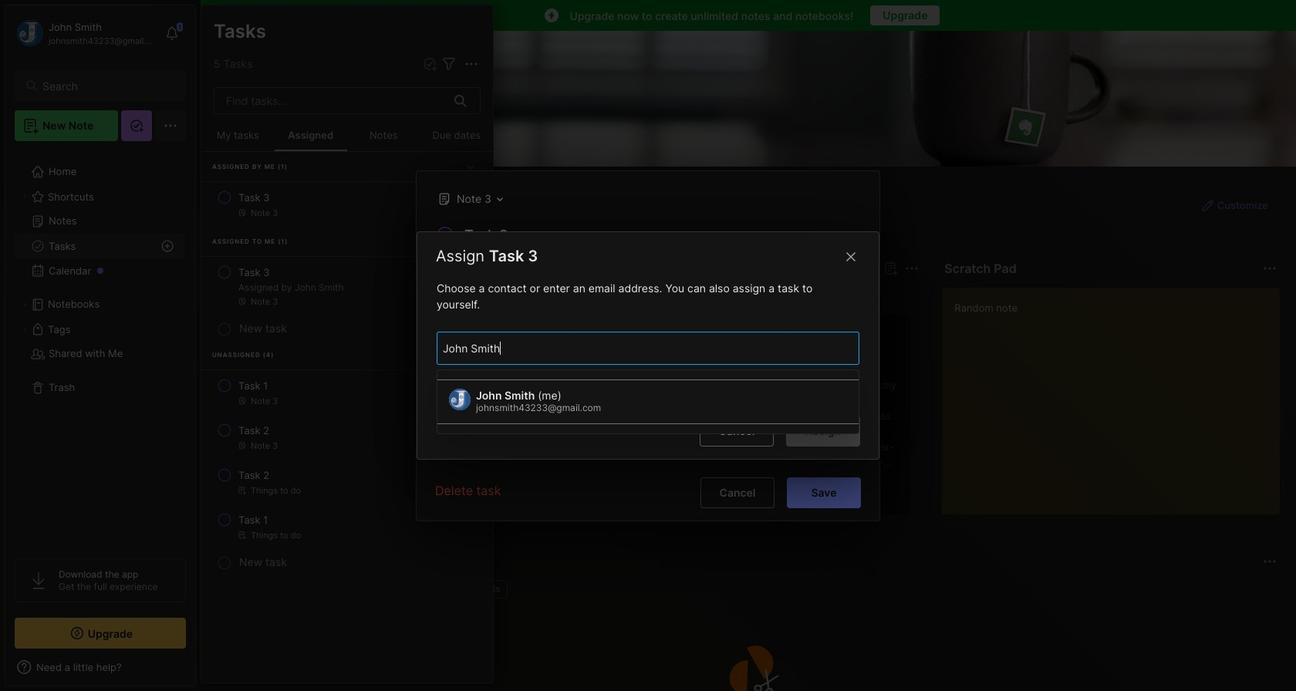 Task type: locate. For each thing, give the bounding box(es) containing it.
tree
[[5, 150, 195, 545]]

tab
[[229, 287, 275, 306], [281, 287, 343, 306], [465, 580, 508, 599]]

row
[[208, 184, 487, 225], [208, 259, 487, 314], [208, 372, 487, 414], [208, 417, 487, 458], [208, 462, 487, 503], [208, 506, 487, 548]]

close image
[[842, 248, 861, 266]]

Find tasks… text field
[[217, 88, 445, 113]]

None search field
[[42, 76, 172, 95]]

2 horizontal spatial tab
[[465, 580, 508, 599]]

Add tag field
[[441, 340, 789, 357]]

none search field inside main 'element'
[[42, 76, 172, 95]]

5 row from the top
[[208, 462, 487, 503]]

task 1 9 cell
[[238, 512, 268, 528]]

task 3 1 cell
[[238, 190, 270, 205]]

tab list
[[229, 287, 917, 306]]

4 row from the top
[[208, 417, 487, 458]]

Start writing… text field
[[955, 288, 1280, 502]]

row group
[[201, 152, 493, 574], [226, 315, 1297, 525]]

0 horizontal spatial tab
[[229, 287, 275, 306]]

expand notebooks image
[[20, 300, 29, 309]]

1 row from the top
[[208, 184, 487, 225]]



Task type: vqa. For each thing, say whether or not it's contained in the screenshot.
TASK 3 3 cell
yes



Task type: describe. For each thing, give the bounding box(es) containing it.
tree inside main 'element'
[[5, 150, 195, 545]]

task 1 6 cell
[[238, 378, 268, 394]]

task 2 8 cell
[[238, 468, 269, 483]]

main element
[[0, 0, 201, 691]]

2 row from the top
[[208, 259, 487, 314]]

Search text field
[[42, 79, 172, 93]]

6 row from the top
[[208, 506, 487, 548]]

task 3 3 cell
[[238, 265, 270, 280]]

expand tags image
[[20, 325, 29, 334]]

task 2 7 cell
[[238, 423, 269, 438]]

new task image
[[422, 56, 438, 72]]

1 horizontal spatial tab
[[281, 287, 343, 306]]

3 row from the top
[[208, 372, 487, 414]]



